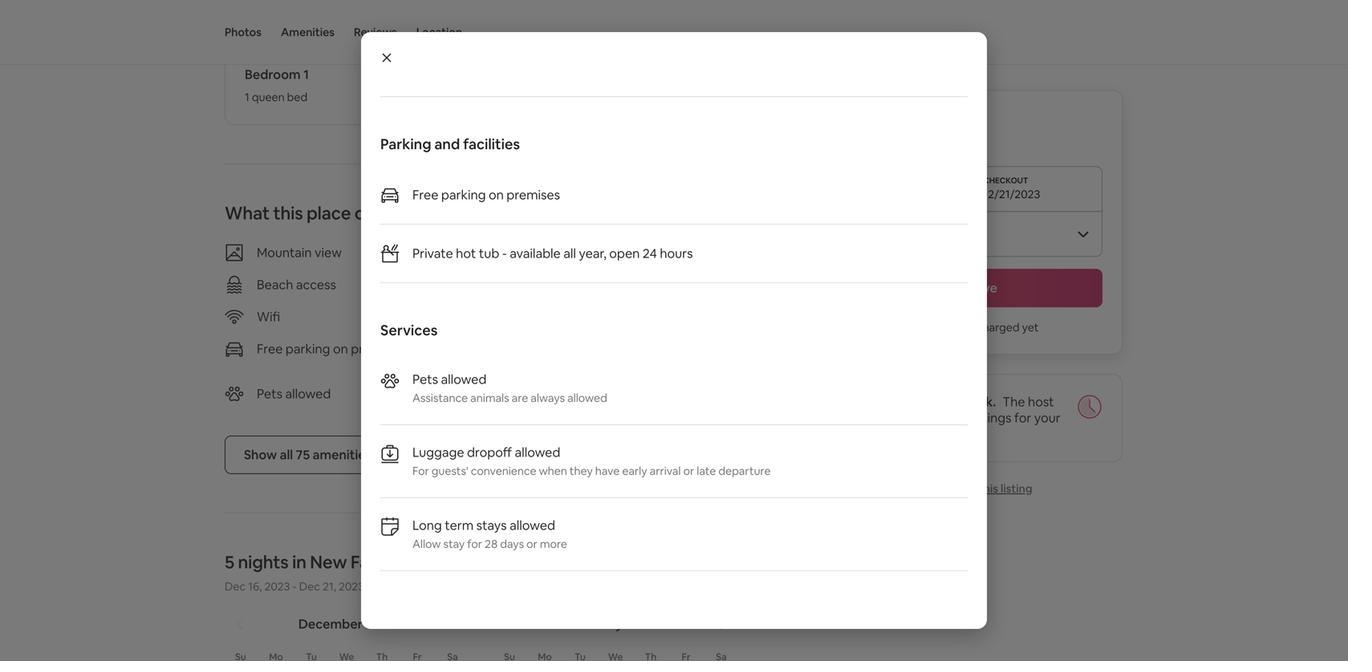 Task type: describe. For each thing, give the bounding box(es) containing it.
access
[[296, 276, 336, 293]]

the host will stop accepting bookings for your dates soon.
[[844, 394, 1061, 442]]

all inside button
[[280, 447, 293, 463]]

all inside 'what this place offers' dialog
[[564, 245, 576, 262]]

location
[[416, 25, 462, 39]]

for
[[413, 464, 429, 478]]

1 horizontal spatial hours
[[885, 394, 919, 410]]

hours inside 'what this place offers' dialog
[[660, 245, 693, 262]]

view for lake view
[[556, 244, 583, 261]]

january
[[574, 616, 623, 632]]

24
[[643, 245, 657, 262]]

reviews
[[354, 25, 397, 39]]

wifi
[[257, 308, 280, 325]]

lake
[[525, 244, 553, 261]]

host
[[1028, 394, 1054, 410]]

amenities
[[313, 447, 372, 463]]

free parking on premises inside 'what this place offers' dialog
[[413, 187, 560, 203]]

show
[[244, 447, 277, 463]]

property
[[648, 386, 700, 402]]

long
[[413, 517, 442, 534]]

when
[[539, 464, 567, 478]]

private
[[413, 245, 453, 262]]

allowed right always
[[567, 391, 607, 405]]

0 horizontal spatial premises
[[351, 341, 404, 357]]

lake view
[[525, 244, 583, 261]]

show all 75 amenities
[[244, 447, 372, 463]]

new
[[310, 551, 347, 574]]

available
[[510, 245, 561, 262]]

they
[[570, 464, 593, 478]]

or inside luggage dropoff allowed for guests' convenience when they have early arrival or late departure
[[683, 464, 694, 478]]

1 1 king bed from the left
[[424, 90, 476, 104]]

1 dec from the left
[[225, 579, 246, 594]]

stop
[[866, 410, 892, 426]]

nights
[[238, 551, 289, 574]]

offers
[[355, 202, 404, 225]]

facilities
[[463, 135, 520, 154]]

parking
[[380, 135, 431, 154]]

or inside long term stays allowed allow stay for 28 days or more
[[527, 537, 538, 551]]

amenities button
[[281, 0, 335, 64]]

always
[[531, 391, 565, 405]]

will
[[844, 410, 863, 426]]

year,
[[579, 245, 607, 262]]

bed inside bedroom 1 1 queen bed
[[287, 90, 308, 104]]

more
[[540, 537, 567, 551]]

75
[[296, 447, 310, 463]]

5
[[225, 551, 234, 574]]

view for mountain view
[[315, 244, 342, 261]]

security cameras on property
[[525, 386, 700, 402]]

only
[[844, 394, 872, 410]]

2 1 king bed from the left
[[603, 90, 655, 104]]

allowed up assistance
[[441, 371, 487, 388]]

your
[[1034, 410, 1061, 426]]

are
[[512, 391, 528, 405]]

place
[[307, 202, 351, 225]]

assistance
[[413, 391, 468, 405]]

what this place offers dialog
[[361, 0, 987, 629]]

days
[[500, 537, 524, 551]]

report this listing button
[[914, 482, 1033, 496]]

hot
[[456, 245, 476, 262]]

calendar application
[[205, 599, 1288, 661]]

16,
[[248, 579, 262, 594]]

private hot tub - available all year, open 24 hours
[[413, 245, 693, 262]]

beach
[[257, 276, 293, 293]]

allow
[[413, 537, 441, 551]]

what
[[225, 202, 270, 225]]

list for parking and facilities
[[380, 166, 968, 283]]

guests'
[[432, 464, 468, 478]]

5 nights in new fairfield dec 16, 2023 - dec 21, 2023
[[225, 551, 416, 594]]

0 horizontal spatial on
[[333, 341, 348, 357]]

bedroom 1 1 queen bed
[[245, 66, 309, 104]]

listing
[[1001, 482, 1033, 496]]

list for services
[[380, 352, 968, 571]]

accepting
[[895, 410, 954, 426]]

parking inside 'what this place offers' dialog
[[441, 187, 486, 203]]

reserve
[[949, 280, 998, 296]]

reviews button
[[354, 0, 397, 64]]

pets allowed assistance animals are always allowed
[[413, 371, 607, 405]]

report this listing
[[940, 482, 1033, 496]]

bookings
[[957, 410, 1012, 426]]

0 horizontal spatial 2023
[[264, 579, 290, 594]]

luggage dropoff allowed for guests' convenience when they have early arrival or late departure
[[413, 444, 771, 478]]

in
[[292, 551, 306, 574]]

yet
[[1022, 320, 1039, 335]]

be
[[961, 320, 974, 335]]

only 8 hours left to book.
[[844, 394, 996, 410]]

mountain
[[257, 244, 312, 261]]

open
[[609, 245, 640, 262]]

dropoff
[[467, 444, 512, 461]]

for for host
[[1014, 410, 1032, 426]]

bedroom
[[245, 66, 301, 83]]

the
[[1003, 394, 1025, 410]]

allowed inside long term stays allowed allow stay for 28 days or more
[[510, 517, 555, 534]]

services
[[380, 321, 438, 340]]

cameras
[[577, 386, 627, 402]]

location button
[[416, 0, 462, 64]]

convenience
[[471, 464, 536, 478]]

have
[[595, 464, 620, 478]]



Task type: locate. For each thing, give the bounding box(es) containing it.
photos
[[225, 25, 262, 39]]

0 vertical spatial free parking on premises
[[413, 187, 560, 203]]

for inside long term stays allowed allow stay for 28 days or more
[[467, 537, 482, 551]]

late
[[697, 464, 716, 478]]

0 horizontal spatial 1 king bed
[[424, 90, 476, 104]]

stays
[[476, 517, 507, 534]]

or right days
[[527, 537, 538, 551]]

2023 right 'december'
[[365, 616, 395, 632]]

december 2023
[[298, 616, 395, 632]]

january 2024
[[574, 616, 655, 632]]

1 vertical spatial or
[[527, 537, 538, 551]]

free parking on premises up pets allowed
[[257, 341, 404, 357]]

1 vertical spatial -
[[293, 579, 297, 594]]

queen
[[252, 90, 285, 104]]

0 vertical spatial hours
[[660, 245, 693, 262]]

2023 right 16,
[[264, 579, 290, 594]]

0 vertical spatial free
[[413, 187, 439, 203]]

view up access
[[315, 244, 342, 261]]

1 bed from the left
[[287, 90, 308, 104]]

1 horizontal spatial on
[[489, 187, 504, 203]]

show all 75 amenities button
[[225, 436, 391, 474]]

stay
[[443, 537, 465, 551]]

0 horizontal spatial -
[[293, 579, 297, 594]]

0 vertical spatial premises
[[507, 187, 560, 203]]

pets up show
[[257, 386, 283, 402]]

dec left 16,
[[225, 579, 246, 594]]

what this place offers
[[225, 202, 404, 225]]

- inside 'what this place offers' dialog
[[502, 245, 507, 262]]

2 list from the top
[[380, 352, 968, 571]]

1 horizontal spatial bed
[[455, 90, 476, 104]]

free
[[413, 187, 439, 203], [257, 341, 283, 357]]

for left your
[[1014, 410, 1032, 426]]

for for term
[[467, 537, 482, 551]]

1 king from the left
[[431, 90, 453, 104]]

1 vertical spatial hours
[[885, 394, 919, 410]]

1 view from the left
[[315, 244, 342, 261]]

on right cameras
[[630, 386, 645, 402]]

2023 inside calendar application
[[365, 616, 395, 632]]

0 vertical spatial this
[[273, 202, 303, 225]]

1 horizontal spatial 1 king bed
[[603, 90, 655, 104]]

for left 28
[[467, 537, 482, 551]]

on down access
[[333, 341, 348, 357]]

parking and facilities
[[380, 135, 520, 154]]

2 horizontal spatial bed
[[634, 90, 655, 104]]

2023 right 21,
[[339, 579, 364, 594]]

dec left 21,
[[299, 579, 320, 594]]

1 vertical spatial free parking on premises
[[257, 341, 404, 357]]

28
[[485, 537, 498, 551]]

0 horizontal spatial view
[[315, 244, 342, 261]]

premises up "lake"
[[507, 187, 560, 203]]

king
[[431, 90, 453, 104], [610, 90, 632, 104]]

allowed up days
[[510, 517, 555, 534]]

1 horizontal spatial free
[[413, 187, 439, 203]]

parking down parking and facilities
[[441, 187, 486, 203]]

for
[[1014, 410, 1032, 426], [467, 537, 482, 551]]

2 dec from the left
[[299, 579, 320, 594]]

-
[[502, 245, 507, 262], [293, 579, 297, 594]]

won't
[[929, 320, 958, 335]]

dates
[[844, 426, 877, 442]]

list containing pets allowed
[[380, 352, 968, 571]]

8
[[875, 394, 882, 410]]

term
[[445, 517, 474, 534]]

1 horizontal spatial pets
[[413, 371, 438, 388]]

1 horizontal spatial parking
[[441, 187, 486, 203]]

0 horizontal spatial free
[[257, 341, 283, 357]]

report
[[940, 482, 977, 496]]

this
[[273, 202, 303, 225], [979, 482, 998, 496]]

december
[[298, 616, 363, 632]]

you won't be charged yet
[[908, 320, 1039, 335]]

view
[[315, 244, 342, 261], [556, 244, 583, 261]]

hours right 8
[[885, 394, 919, 410]]

2 view from the left
[[556, 244, 583, 261]]

or left late
[[683, 464, 694, 478]]

bed
[[287, 90, 308, 104], [455, 90, 476, 104], [634, 90, 655, 104]]

2 horizontal spatial on
[[630, 386, 645, 402]]

pets for pets allowed
[[257, 386, 283, 402]]

2 vertical spatial on
[[630, 386, 645, 402]]

pets up assistance
[[413, 371, 438, 388]]

luggage
[[413, 444, 464, 461]]

parking up pets allowed
[[286, 341, 330, 357]]

this left the listing
[[979, 482, 998, 496]]

to
[[946, 394, 959, 410]]

1 horizontal spatial -
[[502, 245, 507, 262]]

1 vertical spatial parking
[[286, 341, 330, 357]]

free parking on premises down facilities
[[413, 187, 560, 203]]

0 horizontal spatial all
[[280, 447, 293, 463]]

0 horizontal spatial this
[[273, 202, 303, 225]]

animals
[[470, 391, 509, 405]]

mountain view
[[257, 244, 342, 261]]

1 horizontal spatial 2023
[[339, 579, 364, 594]]

2 horizontal spatial 2023
[[365, 616, 395, 632]]

all left year,
[[564, 245, 576, 262]]

charged
[[977, 320, 1020, 335]]

all left 75
[[280, 447, 293, 463]]

3 bed from the left
[[634, 90, 655, 104]]

photos button
[[225, 0, 262, 64]]

allowed up show all 75 amenities
[[285, 386, 331, 402]]

on
[[489, 187, 504, 203], [333, 341, 348, 357], [630, 386, 645, 402]]

premises down services
[[351, 341, 404, 357]]

hours
[[660, 245, 693, 262], [885, 394, 919, 410]]

1 horizontal spatial or
[[683, 464, 694, 478]]

pets
[[413, 371, 438, 388], [257, 386, 283, 402]]

0 vertical spatial parking
[[441, 187, 486, 203]]

this for place
[[273, 202, 303, 225]]

1 horizontal spatial all
[[564, 245, 576, 262]]

early
[[622, 464, 647, 478]]

0 vertical spatial or
[[683, 464, 694, 478]]

1 horizontal spatial premises
[[507, 187, 560, 203]]

1 vertical spatial free
[[257, 341, 283, 357]]

1 horizontal spatial this
[[979, 482, 998, 496]]

allowed up when
[[515, 444, 560, 461]]

12/21/2023
[[983, 187, 1040, 201]]

tub
[[479, 245, 499, 262]]

0 horizontal spatial dec
[[225, 579, 246, 594]]

and
[[434, 135, 460, 154]]

beach access
[[257, 276, 336, 293]]

on inside 'what this place offers' dialog
[[489, 187, 504, 203]]

0 horizontal spatial bed
[[287, 90, 308, 104]]

0 horizontal spatial free parking on premises
[[257, 341, 404, 357]]

1 list from the top
[[380, 166, 968, 283]]

free inside 'what this place offers' dialog
[[413, 187, 439, 203]]

0 horizontal spatial pets
[[257, 386, 283, 402]]

2 bed from the left
[[455, 90, 476, 104]]

this up the mountain
[[273, 202, 303, 225]]

hours right 24
[[660, 245, 693, 262]]

0 vertical spatial all
[[564, 245, 576, 262]]

1 vertical spatial premises
[[351, 341, 404, 357]]

arrival
[[650, 464, 681, 478]]

- right tub
[[502, 245, 507, 262]]

1 horizontal spatial dec
[[299, 579, 320, 594]]

0 horizontal spatial king
[[431, 90, 453, 104]]

1 horizontal spatial free parking on premises
[[413, 187, 560, 203]]

2 king from the left
[[610, 90, 632, 104]]

pets for pets allowed assistance animals are always allowed
[[413, 371, 438, 388]]

1 horizontal spatial king
[[610, 90, 632, 104]]

pets inside pets allowed assistance animals are always allowed
[[413, 371, 438, 388]]

fairfield
[[351, 551, 416, 574]]

0 horizontal spatial for
[[467, 537, 482, 551]]

soon.
[[880, 426, 912, 442]]

for inside the host will stop accepting bookings for your dates soon.
[[1014, 410, 1032, 426]]

security
[[525, 386, 574, 402]]

1 horizontal spatial for
[[1014, 410, 1032, 426]]

all
[[564, 245, 576, 262], [280, 447, 293, 463]]

0 vertical spatial list
[[380, 166, 968, 283]]

0 vertical spatial on
[[489, 187, 504, 203]]

1 vertical spatial for
[[467, 537, 482, 551]]

0 horizontal spatial parking
[[286, 341, 330, 357]]

left
[[922, 394, 943, 410]]

1 vertical spatial on
[[333, 341, 348, 357]]

list
[[380, 166, 968, 283], [380, 352, 968, 571]]

2023
[[264, 579, 290, 594], [339, 579, 364, 594], [365, 616, 395, 632]]

- inside '5 nights in new fairfield dec 16, 2023 - dec 21, 2023'
[[293, 579, 297, 594]]

0 vertical spatial for
[[1014, 410, 1032, 426]]

1 vertical spatial list
[[380, 352, 968, 571]]

1 vertical spatial all
[[280, 447, 293, 463]]

0 vertical spatial -
[[502, 245, 507, 262]]

free right offers
[[413, 187, 439, 203]]

0 horizontal spatial hours
[[660, 245, 693, 262]]

list containing free parking on premises
[[380, 166, 968, 283]]

21,
[[323, 579, 336, 594]]

1
[[303, 66, 309, 83], [245, 90, 249, 104], [424, 90, 429, 104], [603, 90, 608, 104]]

1 vertical spatial this
[[979, 482, 998, 496]]

free down wifi
[[257, 341, 283, 357]]

pets allowed
[[257, 386, 331, 402]]

1 king bed
[[424, 90, 476, 104], [603, 90, 655, 104]]

premises inside 'what this place offers' dialog
[[507, 187, 560, 203]]

1 horizontal spatial view
[[556, 244, 583, 261]]

book.
[[962, 394, 996, 410]]

kitchen
[[525, 276, 571, 293]]

- down in
[[293, 579, 297, 594]]

long term stays allowed allow stay for 28 days or more
[[413, 517, 567, 551]]

0 horizontal spatial or
[[527, 537, 538, 551]]

on down facilities
[[489, 187, 504, 203]]

you
[[908, 320, 927, 335]]

departure
[[719, 464, 771, 478]]

view right "lake"
[[556, 244, 583, 261]]

this for listing
[[979, 482, 998, 496]]

allowed inside luggage dropoff allowed for guests' convenience when they have early arrival or late departure
[[515, 444, 560, 461]]

dec
[[225, 579, 246, 594], [299, 579, 320, 594]]



Task type: vqa. For each thing, say whether or not it's contained in the screenshot.
Add to wishlist: Trevor, Wisconsin image in the top of the page
no



